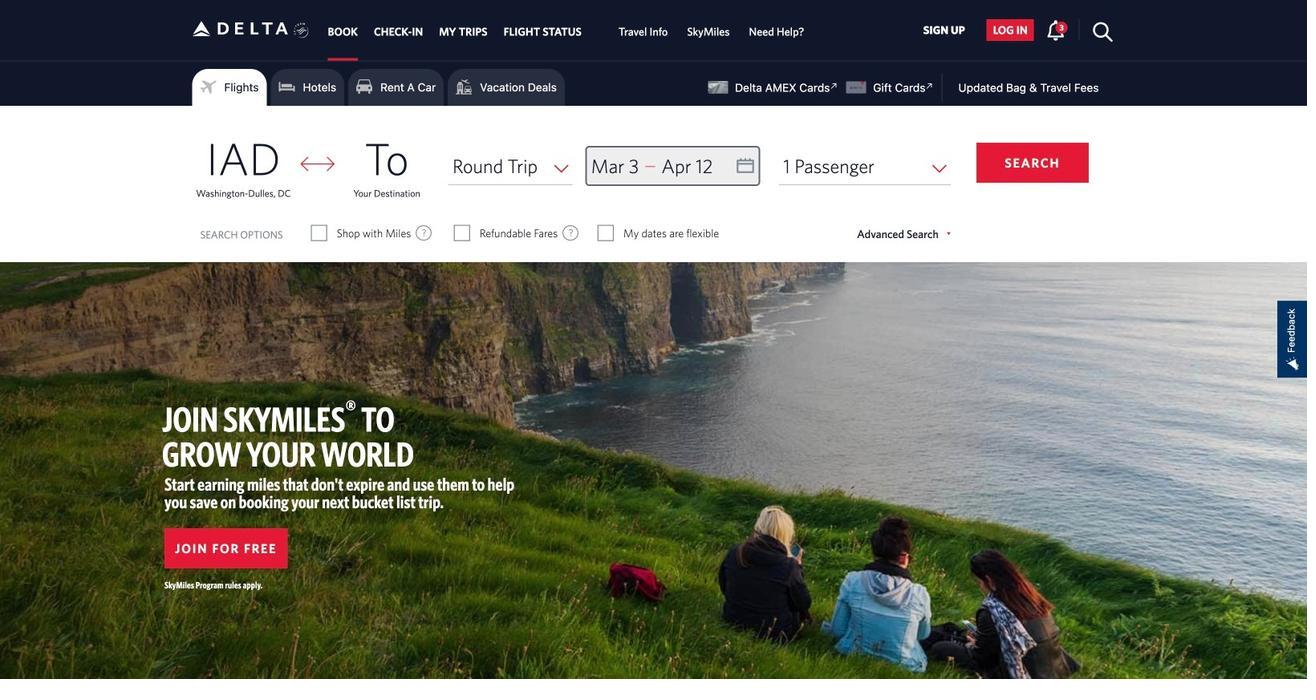 Task type: locate. For each thing, give the bounding box(es) containing it.
delta air lines image
[[192, 4, 288, 54]]

skyteam image
[[294, 5, 309, 56]]

tab panel
[[0, 106, 1307, 262]]

None checkbox
[[598, 225, 613, 242]]

None field
[[448, 148, 573, 185], [779, 148, 951, 185], [448, 148, 573, 185], [779, 148, 951, 185]]

this link opens another site in a new window that may not follow the same accessibility policies as delta air lines. image
[[922, 79, 937, 94]]

tab list
[[320, 0, 814, 60]]

None text field
[[587, 148, 758, 185]]

None checkbox
[[312, 225, 326, 242], [455, 225, 469, 242], [312, 225, 326, 242], [455, 225, 469, 242]]



Task type: vqa. For each thing, say whether or not it's contained in the screenshot.
topmost 'TAB LIST'
no



Task type: describe. For each thing, give the bounding box(es) containing it.
this link opens another site in a new window that may not follow the same accessibility policies as delta air lines. image
[[827, 79, 842, 94]]



